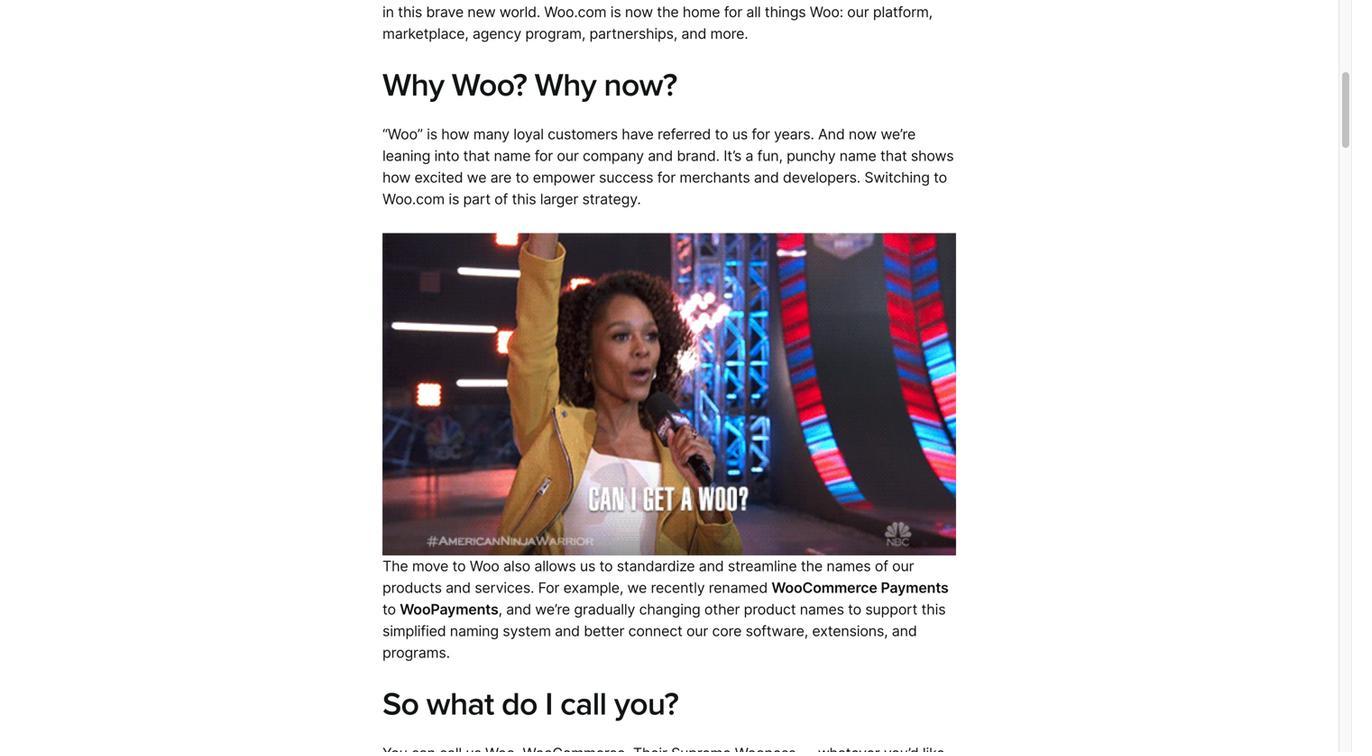 Task type: vqa. For each thing, say whether or not it's contained in the screenshot.
the rightmost we're
yes



Task type: locate. For each thing, give the bounding box(es) containing it.
software,
[[746, 623, 809, 640]]

1 horizontal spatial how
[[442, 125, 470, 143]]

name down now
[[840, 147, 877, 165]]

"woo" is how many loyal customers have referred to us for years. and now we're leaning into that name for our company and brand. it's a fun, punchy name that shows how excited we are to empower success for merchants and developers. switching to woo.com is part of this larger strategy.
[[383, 125, 954, 208]]

1 horizontal spatial this
[[922, 601, 946, 619]]

for right 'success'
[[658, 169, 676, 186]]

services. for
[[475, 580, 560, 597]]

why up customers
[[535, 66, 596, 105]]

woo
[[470, 558, 500, 575]]

1 horizontal spatial us
[[733, 125, 748, 143]]

0 vertical spatial of
[[495, 190, 508, 208]]

other
[[705, 601, 740, 619]]

0 horizontal spatial us
[[580, 558, 596, 575]]

0 horizontal spatial our
[[557, 147, 579, 165]]

for up 'fun,'
[[752, 125, 771, 143]]

we
[[467, 169, 487, 186], [628, 580, 647, 597]]

is left part
[[449, 190, 460, 208]]

empower
[[533, 169, 595, 186]]

names inside the move to woo also allows us to standardize and streamline the names of our products and services. for example, we recently renamed
[[827, 558, 871, 575]]

is up into
[[427, 125, 438, 143]]

, and we're gradually changing other product names to support this simplified naming system and better connect our core software, extensions, and programs.
[[383, 601, 946, 662]]

what
[[427, 686, 494, 724]]

of
[[495, 190, 508, 208], [875, 558, 889, 575]]

0 vertical spatial us
[[733, 125, 748, 143]]

payments
[[881, 580, 949, 597]]

0 vertical spatial our
[[557, 147, 579, 165]]

0 vertical spatial names
[[827, 558, 871, 575]]

1 vertical spatial we're
[[535, 601, 570, 619]]

we up part
[[467, 169, 487, 186]]

1 vertical spatial how
[[383, 169, 411, 186]]

i
[[545, 686, 553, 724]]

and down have
[[648, 147, 673, 165]]

we're up system
[[535, 601, 570, 619]]

to down products
[[383, 601, 396, 619]]

why up the "woo"
[[383, 66, 444, 105]]

0 horizontal spatial is
[[427, 125, 438, 143]]

woocommerce
[[772, 580, 878, 597]]

our up empower
[[557, 147, 579, 165]]

0 vertical spatial for
[[752, 125, 771, 143]]

2 name from the left
[[840, 147, 877, 165]]

for down the loyal
[[535, 147, 553, 165]]

this
[[512, 190, 536, 208], [922, 601, 946, 619]]

why
[[383, 66, 444, 105], [535, 66, 596, 105]]

we're
[[881, 125, 916, 143], [535, 601, 570, 619]]

leaning
[[383, 147, 431, 165]]

developers.
[[783, 169, 861, 186]]

us up it's at the right top
[[733, 125, 748, 143]]

1 vertical spatial this
[[922, 601, 946, 619]]

0 horizontal spatial name
[[494, 147, 531, 165]]

this down 'payments'
[[922, 601, 946, 619]]

to up extensions,
[[848, 601, 862, 619]]

0 vertical spatial how
[[442, 125, 470, 143]]

our inside "woo" is how many loyal customers have referred to us for years. and now we're leaning into that name for our company and brand. it's a fun, punchy name that shows how excited we are to empower success for merchants and developers. switching to woo.com is part of this larger strategy.
[[557, 147, 579, 165]]

0 horizontal spatial why
[[383, 66, 444, 105]]

"woo"
[[383, 125, 423, 143]]

that up switching
[[881, 147, 908, 165]]

we're inside , and we're gradually changing other product names to support this simplified naming system and better connect our core software, extensions, and programs.
[[535, 601, 570, 619]]

0 horizontal spatial we're
[[535, 601, 570, 619]]

to up example,
[[600, 558, 613, 575]]

example,
[[564, 580, 624, 597]]

so what do i call you?
[[383, 686, 679, 724]]

of down "are"
[[495, 190, 508, 208]]

0 vertical spatial we're
[[881, 125, 916, 143]]

this left larger
[[512, 190, 536, 208]]

1 horizontal spatial name
[[840, 147, 877, 165]]

0 vertical spatial is
[[427, 125, 438, 143]]

us inside "woo" is how many loyal customers have referred to us for years. and now we're leaning into that name for our company and brand. it's a fun, punchy name that shows how excited we are to empower success for merchants and developers. switching to woo.com is part of this larger strategy.
[[733, 125, 748, 143]]

now
[[849, 125, 877, 143]]

to inside woocommerce payments to woopayments
[[383, 601, 396, 619]]

the
[[383, 558, 408, 575]]

1 horizontal spatial we
[[628, 580, 647, 597]]

renamed
[[709, 580, 768, 597]]

1 vertical spatial names
[[800, 601, 845, 619]]

years.
[[774, 125, 815, 143]]

have
[[622, 125, 654, 143]]

name
[[494, 147, 531, 165], [840, 147, 877, 165]]

names down woocommerce
[[800, 601, 845, 619]]

into
[[435, 147, 460, 165]]

company
[[583, 147, 644, 165]]

0 horizontal spatial this
[[512, 190, 536, 208]]

names inside , and we're gradually changing other product names to support this simplified naming system and better connect our core software, extensions, and programs.
[[800, 601, 845, 619]]

0 vertical spatial we
[[467, 169, 487, 186]]

connect
[[629, 623, 683, 640]]

2 vertical spatial for
[[658, 169, 676, 186]]

how
[[442, 125, 470, 143], [383, 169, 411, 186]]

of inside the move to woo also allows us to standardize and streamline the names of our products and services. for example, we recently renamed
[[875, 558, 889, 575]]

recently
[[651, 580, 705, 597]]

switching
[[865, 169, 930, 186]]

how down "leaning"
[[383, 169, 411, 186]]

1 horizontal spatial that
[[881, 147, 908, 165]]

0 horizontal spatial for
[[535, 147, 553, 165]]

1 vertical spatial us
[[580, 558, 596, 575]]

our left core
[[687, 623, 709, 640]]

1 horizontal spatial of
[[875, 558, 889, 575]]

1 horizontal spatial our
[[687, 623, 709, 640]]

streamline
[[728, 558, 797, 575]]

naming
[[450, 623, 499, 640]]

we inside "woo" is how many loyal customers have referred to us for years. and now we're leaning into that name for our company and brand. it's a fun, punchy name that shows how excited we are to empower success for merchants and developers. switching to woo.com is part of this larger strategy.
[[467, 169, 487, 186]]

for
[[752, 125, 771, 143], [535, 147, 553, 165], [658, 169, 676, 186]]

and
[[648, 147, 673, 165], [754, 169, 779, 186], [699, 558, 724, 575], [446, 580, 471, 597], [506, 601, 532, 619], [555, 623, 580, 640], [892, 623, 917, 640]]

name up "are"
[[494, 147, 531, 165]]

our inside the move to woo also allows us to standardize and streamline the names of our products and services. for example, we recently renamed
[[893, 558, 915, 575]]

2 why from the left
[[535, 66, 596, 105]]

us up example,
[[580, 558, 596, 575]]

that down many
[[463, 147, 490, 165]]

woo?
[[452, 66, 527, 105]]

is
[[427, 125, 438, 143], [449, 190, 460, 208]]

1 horizontal spatial for
[[658, 169, 676, 186]]

call
[[561, 686, 607, 724]]

1 vertical spatial we
[[628, 580, 647, 597]]

1 vertical spatial our
[[893, 558, 915, 575]]

the
[[801, 558, 823, 575]]

2 horizontal spatial for
[[752, 125, 771, 143]]

0 horizontal spatial of
[[495, 190, 508, 208]]

1 vertical spatial of
[[875, 558, 889, 575]]

0 vertical spatial this
[[512, 190, 536, 208]]

product
[[744, 601, 796, 619]]

names
[[827, 558, 871, 575], [800, 601, 845, 619]]

1 horizontal spatial we're
[[881, 125, 916, 143]]

names up woocommerce
[[827, 558, 871, 575]]

allows
[[535, 558, 576, 575]]

larger
[[540, 190, 579, 208]]

this inside "woo" is how many loyal customers have referred to us for years. and now we're leaning into that name for our company and brand. it's a fun, punchy name that shows how excited we are to empower success for merchants and developers. switching to woo.com is part of this larger strategy.
[[512, 190, 536, 208]]

0 horizontal spatial that
[[463, 147, 490, 165]]

simplified
[[383, 623, 446, 640]]

1 vertical spatial for
[[535, 147, 553, 165]]

we're right now
[[881, 125, 916, 143]]

to down shows
[[934, 169, 948, 186]]

1 horizontal spatial why
[[535, 66, 596, 105]]

programs.
[[383, 644, 450, 662]]

1 vertical spatial is
[[449, 190, 460, 208]]

of up 'payments'
[[875, 558, 889, 575]]

2 vertical spatial our
[[687, 623, 709, 640]]

that
[[463, 147, 490, 165], [881, 147, 908, 165]]

our up 'payments'
[[893, 558, 915, 575]]

2 horizontal spatial our
[[893, 558, 915, 575]]

us
[[733, 125, 748, 143], [580, 558, 596, 575]]

support
[[866, 601, 918, 619]]

how up into
[[442, 125, 470, 143]]

1 why from the left
[[383, 66, 444, 105]]

system
[[503, 623, 551, 640]]

this inside , and we're gradually changing other product names to support this simplified naming system and better connect our core software, extensions, and programs.
[[922, 601, 946, 619]]

to
[[715, 125, 729, 143], [516, 169, 529, 186], [934, 169, 948, 186], [453, 558, 466, 575], [600, 558, 613, 575], [383, 601, 396, 619], [848, 601, 862, 619]]

changing
[[639, 601, 701, 619]]

0 horizontal spatial we
[[467, 169, 487, 186]]

excited
[[415, 169, 463, 186]]

we down standardize
[[628, 580, 647, 597]]

now?
[[604, 66, 677, 105]]

our
[[557, 147, 579, 165], [893, 558, 915, 575], [687, 623, 709, 640]]

to up it's at the right top
[[715, 125, 729, 143]]



Task type: describe. For each thing, give the bounding box(es) containing it.
to right "are"
[[516, 169, 529, 186]]

2 that from the left
[[881, 147, 908, 165]]

the move to woo also allows us to standardize and streamline the names of our products and services. for example, we recently renamed
[[383, 558, 915, 597]]

it's
[[724, 147, 742, 165]]

our inside , and we're gradually changing other product names to support this simplified naming system and better connect our core software, extensions, and programs.
[[687, 623, 709, 640]]

us inside the move to woo also allows us to standardize and streamline the names of our products and services. for example, we recently renamed
[[580, 558, 596, 575]]

and up woopayments
[[446, 580, 471, 597]]

and down 'fun,'
[[754, 169, 779, 186]]

also
[[504, 558, 531, 575]]

we inside the move to woo also allows us to standardize and streamline the names of our products and services. for example, we recently renamed
[[628, 580, 647, 597]]

brand.
[[677, 147, 720, 165]]

move
[[412, 558, 449, 575]]

and right ,
[[506, 601, 532, 619]]

referred
[[658, 125, 711, 143]]

core
[[713, 623, 742, 640]]

gradually
[[574, 601, 636, 619]]

,
[[499, 601, 503, 619]]

1 name from the left
[[494, 147, 531, 165]]

success
[[599, 169, 654, 186]]

part
[[463, 190, 491, 208]]

better
[[584, 623, 625, 640]]

and down support
[[892, 623, 917, 640]]

standardize
[[617, 558, 695, 575]]

you?
[[614, 686, 679, 724]]

punchy
[[787, 147, 836, 165]]

are
[[491, 169, 512, 186]]

customers
[[548, 125, 618, 143]]

woopayments
[[400, 601, 499, 619]]

of inside "woo" is how many loyal customers have referred to us for years. and now we're leaning into that name for our company and brand. it's a fun, punchy name that shows how excited we are to empower success for merchants and developers. switching to woo.com is part of this larger strategy.
[[495, 190, 508, 208]]

do
[[502, 686, 538, 724]]

shows
[[911, 147, 954, 165]]

0 horizontal spatial how
[[383, 169, 411, 186]]

we're inside "woo" is how many loyal customers have referred to us for years. and now we're leaning into that name for our company and brand. it's a fun, punchy name that shows how excited we are to empower success for merchants and developers. switching to woo.com is part of this larger strategy.
[[881, 125, 916, 143]]

products
[[383, 580, 442, 597]]

woocommerce payments to woopayments
[[383, 580, 949, 619]]

a
[[746, 147, 754, 165]]

and left better
[[555, 623, 580, 640]]

strategy.
[[583, 190, 641, 208]]

woo.com
[[383, 190, 445, 208]]

extensions,
[[813, 623, 888, 640]]

fun,
[[758, 147, 783, 165]]

1 that from the left
[[463, 147, 490, 165]]

why woo? why now?
[[383, 66, 677, 105]]

merchants
[[680, 169, 750, 186]]

and
[[819, 125, 845, 143]]

to left woo
[[453, 558, 466, 575]]

to inside , and we're gradually changing other product names to support this simplified naming system and better connect our core software, extensions, and programs.
[[848, 601, 862, 619]]

many
[[474, 125, 510, 143]]

so
[[383, 686, 419, 724]]

loyal
[[514, 125, 544, 143]]

1 horizontal spatial is
[[449, 190, 460, 208]]

and up renamed
[[699, 558, 724, 575]]



